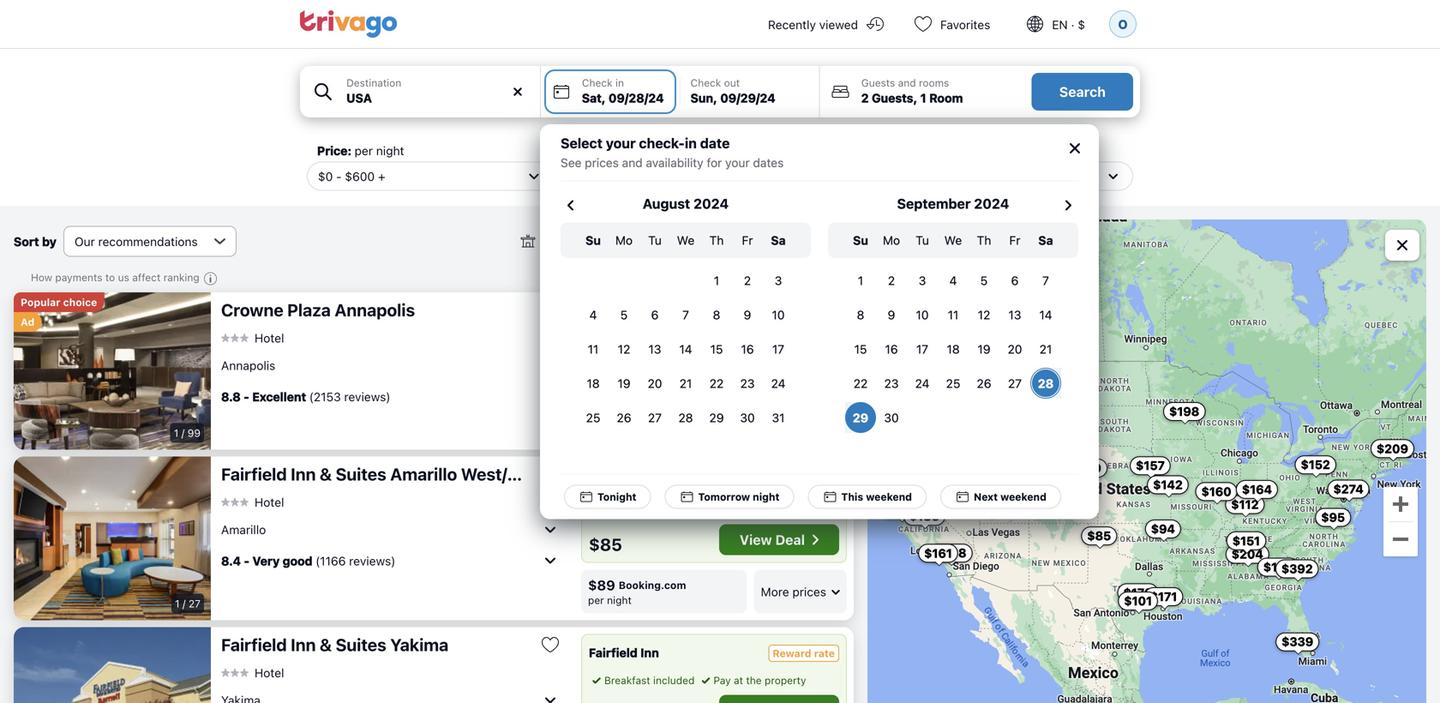 Task type: describe. For each thing, give the bounding box(es) containing it.
0 vertical spatial $159 button
[[1066, 459, 1108, 478]]

en · $
[[1053, 18, 1086, 32]]

annapolis button
[[221, 352, 561, 379]]

$95 button
[[1316, 508, 1352, 527]]

14 for september 2024
[[1040, 308, 1053, 322]]

reward rate for fairfield inn & suites amarillo west/medical center
[[773, 477, 835, 489]]

26 for august
[[617, 411, 632, 425]]

$183 button
[[904, 507, 946, 526]]

- for inn
[[244, 554, 250, 568]]

reward rate for fairfield inn & suites yakima
[[773, 648, 835, 660]]

sat,
[[582, 91, 606, 105]]

fairfield inn for fairfield inn & suites amarillo west/medical center
[[589, 475, 659, 489]]

popular choice button
[[14, 292, 104, 312]]

booking.com
[[619, 579, 687, 591]]

27 for august 2024
[[648, 411, 662, 425]]

29 for september 2024
[[853, 411, 869, 425]]

7 button for september 2024
[[1031, 265, 1062, 296]]

30 button for august 2024
[[732, 402, 763, 433]]

& for yakima
[[320, 635, 332, 655]]

$142 button
[[1148, 476, 1189, 494]]

fairfield inn & suites amarillo west/medical center
[[221, 464, 629, 484]]

price: per night
[[317, 144, 404, 158]]

tu for august
[[648, 233, 662, 247]]

6 for august 2024
[[651, 308, 659, 322]]

sa for august 2024
[[771, 233, 786, 247]]

4 for august
[[590, 308, 597, 322]]

1 horizontal spatial annapolis
[[335, 300, 415, 320]]

1 included from the top
[[654, 504, 695, 516]]

26 button for august
[[609, 402, 640, 433]]

$392 button
[[1276, 560, 1320, 578]]

3 button for september 2024
[[907, 265, 938, 296]]

amarillo inside "button"
[[390, 464, 457, 484]]

ihg
[[686, 419, 704, 431]]

stays found: 1000+
[[540, 235, 653, 249]]

choice
[[63, 296, 97, 308]]

17 for august 2024
[[773, 342, 785, 356]]

$132
[[902, 380, 932, 394]]

2 for september 2024
[[888, 273, 895, 288]]

0 horizontal spatial $274
[[589, 358, 631, 378]]

$289
[[965, 375, 996, 390]]

$167
[[887, 503, 916, 517]]

+
[[378, 169, 386, 183]]

$157
[[1136, 459, 1165, 473]]

booking sites searched: 323
[[690, 235, 852, 249]]

recently viewed button
[[748, 0, 900, 48]]

popular
[[21, 296, 60, 308]]

(1166
[[316, 554, 346, 568]]

2 breakfast included button from the top
[[589, 673, 695, 688]]

2024 for september 2024
[[975, 196, 1010, 212]]

Destination field
[[300, 66, 540, 117]]

$318 button
[[903, 496, 945, 515]]

2 included from the top
[[654, 675, 695, 687]]

ad button
[[7, 312, 41, 332]]

6 for september 2024
[[1012, 273, 1019, 288]]

$142
[[1154, 478, 1183, 492]]

13 for august 2024
[[649, 342, 662, 356]]

2 deal from the top
[[776, 532, 805, 548]]

$112
[[1232, 497, 1259, 512]]

1 view deal from the top
[[740, 355, 805, 371]]

popular choice ad
[[21, 296, 97, 328]]

1 vertical spatial reviews)
[[349, 554, 396, 568]]

20 for august 2024
[[648, 376, 663, 390]]

how payments to us affect ranking
[[31, 271, 200, 283]]

1000+
[[615, 235, 653, 249]]

4 button for august
[[578, 299, 609, 330]]

fairfield inn & suites amarillo west/medical center button
[[221, 464, 629, 485]]

guest
[[717, 144, 752, 158]]

$95
[[1322, 510, 1346, 524]]

24 button for september 2024
[[907, 368, 938, 399]]

$167 $95
[[887, 503, 1346, 524]]

guests and rooms 2 guests, 1 room
[[862, 77, 964, 105]]

25 button for september
[[938, 368, 969, 399]]

see
[[561, 156, 582, 170]]

13 button for september 2024
[[1000, 299, 1031, 330]]

15 button for august 2024
[[702, 334, 732, 364]]

$198 button
[[1164, 402, 1206, 421]]

1 hotel button from the top
[[221, 330, 284, 345]]

0 horizontal spatial night
[[376, 144, 404, 158]]

check out sun, 09/29/24
[[691, 77, 776, 105]]

august
[[643, 196, 691, 212]]

15 for august 2024
[[711, 342, 723, 356]]

$180 button
[[1052, 489, 1094, 508]]

plaza for crowne plaza annapolis
[[287, 300, 331, 320]]

in inside check in sat, 09/28/24
[[616, 77, 624, 89]]

& for amarillo
[[320, 464, 332, 484]]

$270 button
[[1043, 470, 1086, 488]]

sa for september 2024
[[1039, 233, 1054, 247]]

$204
[[1232, 547, 1264, 561]]

0 horizontal spatial $85
[[589, 534, 622, 554]]

this
[[842, 491, 864, 503]]

plaza for crowne plaza
[[637, 307, 669, 322]]

september
[[898, 196, 971, 212]]

1 breakfast included from the top
[[605, 504, 695, 516]]

mo for september
[[883, 233, 901, 247]]

$339
[[1282, 635, 1314, 649]]

22 for august 2024
[[710, 376, 724, 390]]

crowne plaza annapolis, (annapolis, usa) image
[[14, 292, 211, 450]]

$133 button
[[903, 473, 945, 492]]

2 inside guests and rooms 2 guests, 1 room
[[862, 91, 869, 105]]

o button
[[1106, 0, 1141, 48]]

reward rate button for fairfield inn & suites amarillo west/medical center
[[769, 474, 840, 491]]

su for september
[[853, 233, 869, 247]]

map region
[[868, 220, 1427, 703]]

next weekend
[[974, 491, 1047, 503]]

hotel button for fairfield inn & suites amarillo west/medical center
[[221, 495, 284, 510]]

18 button for september
[[938, 334, 969, 364]]

select inside button
[[863, 169, 897, 183]]

$238
[[935, 546, 967, 560]]

$171
[[1151, 590, 1178, 604]]

19 for august
[[618, 376, 631, 390]]

fairfield inside "button"
[[221, 464, 287, 484]]

night for per night
[[607, 594, 632, 606]]

1 horizontal spatial $159 button
[[1258, 558, 1300, 577]]

28 for september 2024
[[1038, 376, 1054, 390]]

we for september
[[945, 233, 963, 247]]

0 vertical spatial $161 button
[[897, 501, 937, 520]]

how
[[31, 271, 52, 283]]

19 button for august
[[609, 368, 640, 399]]

8 for august 2024
[[713, 308, 721, 322]]

crowne plaza annapolis
[[221, 300, 415, 320]]

fairfield inn for fairfield inn & suites yakima
[[589, 646, 659, 660]]

20 for september 2024
[[1008, 342, 1023, 356]]

16 button for september 2024
[[877, 334, 907, 364]]

18 button for august
[[578, 368, 609, 399]]

$151
[[1233, 534, 1261, 548]]

31
[[772, 411, 785, 425]]

$94 button
[[1146, 520, 1182, 539]]

4 for september
[[950, 273, 957, 288]]

2 for august 2024
[[744, 273, 751, 288]]

1 inside guests and rooms 2 guests, 1 room
[[921, 91, 927, 105]]

25 button for august
[[578, 402, 609, 433]]

1 / 99
[[174, 427, 201, 439]]

for
[[707, 156, 722, 170]]

$180
[[1058, 491, 1088, 505]]

0 vertical spatial -
[[336, 169, 342, 183]]

filters
[[572, 144, 610, 158]]

pay at the property button
[[698, 673, 807, 688]]

18 for august
[[587, 376, 600, 390]]

by
[[42, 234, 57, 248]]

7 for september 2024
[[1043, 273, 1050, 288]]

2024 for august 2024
[[694, 196, 729, 212]]

19 button for september
[[969, 334, 1000, 364]]

inn inside button
[[291, 635, 316, 655]]

1 horizontal spatial per
[[588, 594, 604, 606]]

favorites link
[[900, 0, 1011, 48]]

tonight
[[598, 491, 637, 503]]

fairfield inn & suites amarillo west/medical center, (amarillo, usa) image
[[14, 457, 211, 620]]

22 button for september 2024
[[846, 368, 877, 399]]

search
[[1060, 84, 1106, 100]]

inn down booking.com
[[641, 646, 659, 660]]

o
[[1119, 17, 1128, 31]]

room
[[930, 91, 964, 105]]

21 for september 2024
[[1040, 342, 1053, 356]]

an
[[672, 419, 683, 431]]

$85 button
[[1082, 527, 1118, 546]]

rooms
[[919, 77, 950, 89]]

0 vertical spatial per
[[355, 144, 373, 158]]

1 breakfast from the top
[[605, 504, 651, 516]]

/ for crowne plaza annapolis
[[182, 427, 185, 439]]

select button
[[851, 142, 989, 191]]

9 for september 2024
[[888, 308, 896, 322]]

1 vertical spatial $161 button
[[919, 544, 959, 563]]

1 deal from the top
[[776, 355, 805, 371]]

·
[[1072, 18, 1075, 32]]

inn inside "button"
[[291, 464, 316, 484]]

affect
[[132, 271, 161, 283]]

$274 button
[[1328, 480, 1370, 499]]

view deal button for $85
[[719, 524, 840, 555]]

$
[[1078, 18, 1086, 32]]

$159 for top $159 button
[[1072, 461, 1102, 475]]

0 horizontal spatial annapolis
[[221, 358, 276, 372]]

$164 button
[[1237, 480, 1279, 499]]

3 for august 2024
[[775, 273, 782, 288]]

en · $ button
[[1011, 0, 1106, 48]]

29 button for august 2024
[[702, 402, 732, 433]]

fairfield up tonight
[[589, 475, 638, 489]]

28 button for september 2024
[[1031, 368, 1062, 399]]

$274 inside $274 button
[[1334, 482, 1364, 496]]

$85 inside button
[[1088, 529, 1112, 543]]

19 for september
[[978, 342, 991, 356]]

recently
[[768, 18, 816, 32]]

1 vertical spatial your
[[726, 156, 750, 170]]

1 hotel from the top
[[255, 331, 284, 345]]

select inside 'select your check-in date see prices and availability for your dates'
[[561, 135, 603, 151]]

payments
[[55, 271, 102, 283]]

0 horizontal spatial 27
[[189, 598, 201, 610]]

weekend for this weekend
[[866, 491, 913, 503]]

27 button for august 2024
[[640, 402, 671, 433]]

$600
[[345, 169, 375, 183]]

8.8
[[221, 390, 241, 404]]

th for august 2024
[[710, 233, 724, 247]]

$101 button
[[1119, 592, 1159, 611]]



Task type: vqa. For each thing, say whether or not it's contained in the screenshot.
8 for September 2024
yes



Task type: locate. For each thing, give the bounding box(es) containing it.
per down $89
[[588, 594, 604, 606]]

your left check-
[[606, 135, 636, 151]]

0 horizontal spatial 13 button
[[640, 334, 671, 364]]

and
[[899, 77, 917, 89], [622, 156, 643, 170]]

1 button for august 2024
[[702, 265, 732, 296]]

$274
[[589, 358, 631, 378], [1334, 482, 1364, 496]]

$198
[[1170, 404, 1200, 419]]

0 horizontal spatial and
[[622, 156, 643, 170]]

0 horizontal spatial 29
[[710, 411, 724, 425]]

10 button for september 2024
[[907, 299, 938, 330]]

2 weekend from the left
[[1001, 491, 1047, 503]]

next image
[[1058, 195, 1079, 216]]

- for plaza
[[244, 390, 249, 404]]

we down september 2024
[[945, 233, 963, 247]]

in
[[616, 77, 624, 89], [685, 135, 697, 151]]

1 horizontal spatial 2
[[862, 91, 869, 105]]

1 vertical spatial $159 button
[[1258, 558, 1300, 577]]

fairfield inn & suites yakima, (yakima, usa) image
[[14, 627, 211, 703]]

7 button
[[1031, 265, 1062, 296], [671, 299, 702, 330]]

rate for fairfield inn & suites yakima
[[814, 648, 835, 660]]

20 button for september 2024
[[1000, 334, 1031, 364]]

su right 323
[[853, 233, 869, 247]]

17 button for september 2024
[[907, 334, 938, 364]]

$161 for the top $161 button
[[903, 503, 931, 517]]

1 vertical spatial 14 button
[[671, 334, 702, 364]]

& inside button
[[320, 635, 332, 655]]

26 right $132
[[977, 376, 992, 390]]

suites inside "button"
[[336, 464, 387, 484]]

28 button for august 2024
[[671, 402, 702, 433]]

6
[[1012, 273, 1019, 288], [651, 308, 659, 322]]

2 vertical spatial night
[[607, 594, 632, 606]]

2
[[862, 91, 869, 105], [744, 273, 751, 288], [888, 273, 895, 288]]

09/28/24
[[609, 91, 664, 105]]

11 button up the $289
[[938, 299, 969, 330]]

5 for september
[[981, 273, 988, 288]]

1 button down 323
[[846, 265, 877, 296]]

fairfield inside button
[[221, 635, 287, 655]]

2 2024 from the left
[[975, 196, 1010, 212]]

2 23 from the left
[[885, 376, 899, 390]]

2 & from the top
[[320, 635, 332, 655]]

1 mo from the left
[[616, 233, 633, 247]]

1 horizontal spatial 28
[[1038, 376, 1054, 390]]

1 button
[[702, 265, 732, 296], [846, 265, 877, 296]]

1 rate from the top
[[814, 477, 835, 489]]

17 button up $132
[[907, 334, 938, 364]]

check-
[[639, 135, 685, 151]]

19 button up crowne plaza image
[[609, 368, 640, 399]]

0 horizontal spatial 13
[[649, 342, 662, 356]]

fairfield down per night
[[589, 646, 638, 660]]

1 we from the left
[[677, 233, 695, 247]]

0 vertical spatial 14
[[1040, 308, 1053, 322]]

16 button up $132
[[877, 334, 907, 364]]

$89
[[588, 577, 616, 593]]

1 15 button from the left
[[702, 334, 732, 364]]

25 for august
[[586, 411, 601, 425]]

1 fr from the left
[[742, 233, 753, 247]]

2 view deal from the top
[[740, 532, 805, 548]]

$312
[[1037, 463, 1066, 477]]

fr right booking
[[742, 233, 753, 247]]

1 horizontal spatial $85
[[1088, 529, 1112, 543]]

prices inside 'select your check-in date see prices and availability for your dates'
[[585, 156, 619, 170]]

2 10 from the left
[[916, 308, 929, 322]]

reward for fairfield inn & suites yakima
[[773, 648, 812, 660]]

suites left yakima
[[336, 635, 387, 655]]

0 horizontal spatial 26 button
[[609, 402, 640, 433]]

property
[[765, 675, 807, 687]]

30
[[740, 411, 755, 425], [885, 411, 899, 425]]

inn down 8.4 - very good (1166 reviews) on the bottom left
[[291, 635, 316, 655]]

1 vertical spatial suites
[[336, 635, 387, 655]]

22 for september 2024
[[854, 376, 868, 390]]

suites up amarillo button
[[336, 464, 387, 484]]

11 button down crowne plaza
[[578, 334, 609, 364]]

$132 button
[[896, 377, 938, 396]]

11 for august
[[588, 342, 599, 356]]

1 17 from the left
[[773, 342, 785, 356]]

2 suites from the top
[[336, 635, 387, 655]]

2 3 from the left
[[919, 273, 927, 288]]

29 up this
[[853, 411, 869, 425]]

fairfield
[[221, 464, 287, 484], [589, 475, 638, 489], [221, 635, 287, 655], [589, 646, 638, 660]]

20 button for august 2024
[[640, 368, 671, 399]]

1 23 button from the left
[[732, 368, 763, 399]]

very
[[253, 554, 280, 568]]

check inside check out sun, 09/29/24
[[691, 77, 722, 89]]

1 3 button from the left
[[763, 265, 794, 296]]

0 horizontal spatial sa
[[771, 233, 786, 247]]

1 horizontal spatial 20 button
[[1000, 334, 1031, 364]]

breakfast down per night
[[605, 675, 651, 687]]

select down the filters
[[573, 169, 608, 183]]

12 for september
[[978, 308, 991, 322]]

0 vertical spatial your
[[606, 135, 636, 151]]

1 vertical spatial 4 button
[[578, 299, 609, 330]]

0 vertical spatial 4 button
[[938, 265, 969, 296]]

11 button for september
[[938, 299, 969, 330]]

17 button
[[763, 334, 794, 364], [907, 334, 938, 364]]

1 vertical spatial breakfast included
[[605, 675, 695, 687]]

1 1 button from the left
[[702, 265, 732, 296]]

0 vertical spatial 4
[[950, 273, 957, 288]]

2 view from the top
[[740, 532, 772, 548]]

prices inside button
[[793, 585, 827, 599]]

view deal button up the 31 button
[[719, 348, 840, 379]]

0 horizontal spatial 23
[[741, 376, 755, 390]]

1 sa from the left
[[771, 233, 786, 247]]

prices
[[585, 156, 619, 170], [793, 585, 827, 599]]

2 fairfield inn from the top
[[589, 646, 659, 660]]

26 button for september
[[969, 368, 1000, 399]]

0 horizontal spatial 11
[[588, 342, 599, 356]]

17 up $132
[[917, 342, 929, 356]]

1 vertical spatial 18
[[587, 376, 600, 390]]

tu down august
[[648, 233, 662, 247]]

check inside check in sat, 09/28/24
[[582, 77, 613, 89]]

25 up center
[[586, 411, 601, 425]]

1 reward rate from the top
[[773, 477, 835, 489]]

1 view from the top
[[740, 355, 772, 371]]

fr for september 2024
[[1010, 233, 1021, 247]]

2 17 from the left
[[917, 342, 929, 356]]

13 button for august 2024
[[640, 334, 671, 364]]

crowne plaza
[[589, 307, 669, 322]]

$157 button
[[1130, 456, 1171, 475]]

23 for august 2024
[[741, 376, 755, 390]]

suites for yakima
[[336, 635, 387, 655]]

1 horizontal spatial 26
[[977, 376, 992, 390]]

11 button
[[938, 299, 969, 330], [578, 334, 609, 364]]

0 horizontal spatial 8 button
[[702, 299, 732, 330]]

1 horizontal spatial 25 button
[[938, 368, 969, 399]]

24 button up the 31 button
[[763, 368, 794, 399]]

all
[[718, 169, 732, 183]]

2 9 from the left
[[888, 308, 896, 322]]

1 24 button from the left
[[763, 368, 794, 399]]

15 button for september 2024
[[846, 334, 877, 364]]

1 button down booking
[[702, 265, 732, 296]]

2 1 button from the left
[[846, 265, 877, 296]]

24 button for august 2024
[[763, 368, 794, 399]]

1 view deal button from the top
[[719, 348, 840, 379]]

15 for september 2024
[[855, 342, 867, 356]]

1 9 from the left
[[744, 308, 752, 322]]

1 10 from the left
[[772, 308, 785, 322]]

26 button
[[969, 368, 1000, 399], [609, 402, 640, 433]]

1 horizontal spatial in
[[685, 135, 697, 151]]

1 22 button from the left
[[702, 368, 732, 399]]

0 horizontal spatial prices
[[585, 156, 619, 170]]

1 17 button from the left
[[763, 334, 794, 364]]

$159 for right $159 button
[[1264, 560, 1294, 574]]

center
[[574, 464, 629, 484]]

mo for august
[[616, 233, 633, 247]]

21 button
[[1031, 334, 1062, 364], [671, 368, 702, 399]]

$152 button
[[1295, 456, 1337, 474]]

Destination search field
[[347, 89, 530, 107]]

night for tomorrow night
[[753, 491, 780, 503]]

3 button down booking sites searched: 323
[[763, 265, 794, 296]]

7 for august 2024
[[683, 308, 689, 322]]

0 horizontal spatial 30 button
[[732, 402, 763, 433]]

13 button down crowne plaza
[[640, 334, 671, 364]]

2 reward rate button from the top
[[769, 645, 840, 662]]

29 button up this
[[846, 402, 877, 433]]

check for sun,
[[691, 77, 722, 89]]

more
[[761, 585, 790, 599]]

select up see
[[561, 135, 603, 151]]

10 for september 2024
[[916, 308, 929, 322]]

2 reward from the top
[[773, 648, 812, 660]]

2 29 button from the left
[[846, 402, 877, 433]]

select down guests,
[[863, 169, 897, 183]]

$392
[[1282, 562, 1314, 576]]

0 vertical spatial night
[[376, 144, 404, 158]]

1 vertical spatial night
[[753, 491, 780, 503]]

12 button up the $289
[[969, 299, 1000, 330]]

0 vertical spatial $159
[[1072, 461, 1102, 475]]

reward up property
[[773, 648, 812, 660]]

hotel
[[255, 331, 284, 345], [255, 495, 284, 509], [255, 666, 284, 680]]

25 for september
[[946, 376, 961, 390]]

3 hotel button from the top
[[221, 665, 284, 680]]

view deal button up more
[[719, 524, 840, 555]]

0 horizontal spatial 24 button
[[763, 368, 794, 399]]

0 vertical spatial view deal button
[[719, 348, 840, 379]]

2 23 button from the left
[[877, 368, 907, 399]]

th down september 2024
[[977, 233, 992, 247]]

1 29 from the left
[[710, 411, 724, 425]]

date
[[700, 135, 730, 151]]

$159 button up the $180
[[1066, 459, 1108, 478]]

0 horizontal spatial 20 button
[[640, 368, 671, 399]]

an ihg hotel button
[[582, 386, 846, 442]]

30 for september 2024
[[885, 411, 899, 425]]

28 for august 2024
[[679, 411, 693, 425]]

2 24 from the left
[[916, 376, 930, 390]]

5 for august
[[621, 308, 628, 322]]

2 view deal button from the top
[[719, 524, 840, 555]]

30 button for september 2024
[[877, 402, 907, 433]]

1 & from the top
[[320, 464, 332, 484]]

1 vertical spatial prices
[[793, 585, 827, 599]]

2 15 from the left
[[855, 342, 867, 356]]

reward rate button left this
[[769, 474, 840, 491]]

1 24 from the left
[[771, 376, 786, 390]]

16 up an ihg hotel button
[[741, 342, 754, 356]]

2 24 button from the left
[[907, 368, 938, 399]]

23 for september 2024
[[885, 376, 899, 390]]

2 hotel from the top
[[255, 495, 284, 509]]

1 horizontal spatial and
[[899, 77, 917, 89]]

2 3 button from the left
[[907, 265, 938, 296]]

ranking
[[164, 271, 200, 283]]

breakfast included button
[[589, 502, 695, 518], [589, 673, 695, 688]]

1 reward rate button from the top
[[769, 474, 840, 491]]

0 horizontal spatial plaza
[[287, 300, 331, 320]]

1 horizontal spatial 5 button
[[969, 265, 1000, 296]]

25 button right $132
[[938, 368, 969, 399]]

$85 down $167 $95
[[1088, 529, 1112, 543]]

1 vertical spatial -
[[244, 390, 249, 404]]

2 rate from the top
[[814, 648, 835, 660]]

5 down september 2024
[[981, 273, 988, 288]]

2 breakfast from the top
[[605, 675, 651, 687]]

view deal up more
[[740, 532, 805, 548]]

1 horizontal spatial 3 button
[[907, 265, 938, 296]]

$312 button
[[1031, 461, 1072, 480]]

2 th from the left
[[977, 233, 992, 247]]

0 horizontal spatial we
[[677, 233, 695, 247]]

included left pay at the bottom
[[654, 675, 695, 687]]

2 tu from the left
[[916, 233, 930, 247]]

$170 button
[[1118, 584, 1159, 602]]

0 horizontal spatial 2
[[744, 273, 751, 288]]

0 horizontal spatial 14
[[680, 342, 693, 356]]

0 horizontal spatial in
[[616, 77, 624, 89]]

amarillo inside button
[[221, 523, 266, 537]]

2 16 from the left
[[885, 342, 898, 356]]

1 horizontal spatial 9 button
[[877, 299, 907, 330]]

we down august 2024
[[677, 233, 695, 247]]

$209
[[1377, 441, 1409, 456]]

30 button down $132 button
[[877, 402, 907, 433]]

1 16 button from the left
[[732, 334, 763, 364]]

26 for september
[[977, 376, 992, 390]]

9 for august 2024
[[744, 308, 752, 322]]

$270
[[1049, 472, 1080, 486]]

and inside 'select your check-in date see prices and availability for your dates'
[[622, 156, 643, 170]]

$289 button
[[959, 373, 1002, 392]]

2 29 from the left
[[853, 411, 869, 425]]

25 left the $289
[[946, 376, 961, 390]]

9 button for september 2024
[[877, 299, 907, 330]]

1 vertical spatial $274
[[1334, 482, 1364, 496]]

1 vertical spatial 20
[[648, 376, 663, 390]]

1 8 button from the left
[[702, 299, 732, 330]]

0 vertical spatial 26
[[977, 376, 992, 390]]

2 30 button from the left
[[877, 402, 907, 433]]

pay
[[714, 675, 731, 687]]

night
[[376, 144, 404, 158], [753, 491, 780, 503], [607, 594, 632, 606]]

1 2 button from the left
[[732, 265, 763, 296]]

12 button down crowne plaza
[[609, 334, 640, 364]]

night right tomorrow
[[753, 491, 780, 503]]

crowne for crowne plaza annapolis
[[221, 300, 284, 320]]

1 vertical spatial $159
[[1264, 560, 1294, 574]]

30 down $132 button
[[885, 411, 899, 425]]

2 hotel button from the top
[[221, 495, 284, 510]]

25 button up center
[[578, 402, 609, 433]]

previous image
[[561, 195, 581, 216]]

21 button for september 2024
[[1031, 334, 1062, 364]]

27
[[1009, 376, 1022, 390], [648, 411, 662, 425], [189, 598, 201, 610]]

24 up the 31 button
[[771, 376, 786, 390]]

1 horizontal spatial weekend
[[1001, 491, 1047, 503]]

22 button for august 2024
[[702, 368, 732, 399]]

24 for september 2024
[[916, 376, 930, 390]]

1 30 from the left
[[740, 411, 755, 425]]

2 8 button from the left
[[846, 299, 877, 330]]

1 vertical spatial 28 button
[[671, 402, 702, 433]]

18 button up the $289
[[938, 334, 969, 364]]

5 button down 1000+
[[609, 299, 640, 330]]

19 up crowne plaza image
[[618, 376, 631, 390]]

tu for september
[[916, 233, 930, 247]]

september 2024
[[898, 196, 1010, 212]]

16 up $132 button
[[885, 342, 898, 356]]

28 button right $289 button on the bottom right of page
[[1031, 368, 1062, 399]]

8 button down 323
[[846, 299, 877, 330]]

1 check from the left
[[582, 77, 613, 89]]

$159 button
[[1066, 459, 1108, 478], [1258, 558, 1300, 577]]

in left the date
[[685, 135, 697, 151]]

22 button up hotel
[[702, 368, 732, 399]]

viewed
[[820, 18, 858, 32]]

sites
[[739, 235, 765, 249]]

1 horizontal spatial 24 button
[[907, 368, 938, 399]]

& inside "button"
[[320, 464, 332, 484]]

included up booking.com
[[654, 504, 695, 516]]

1 horizontal spatial 26 button
[[969, 368, 1000, 399]]

10 for august 2024
[[772, 308, 785, 322]]

th for september 2024
[[977, 233, 992, 247]]

0 horizontal spatial 5 button
[[609, 299, 640, 330]]

1 reward from the top
[[773, 477, 812, 489]]

en
[[1053, 18, 1068, 32]]

1 horizontal spatial 19 button
[[969, 334, 1000, 364]]

suites inside button
[[336, 635, 387, 655]]

next
[[974, 491, 998, 503]]

inn right center
[[641, 475, 659, 489]]

searched:
[[768, 235, 822, 249]]

5 button for september
[[969, 265, 1000, 296]]

17 button for august 2024
[[763, 334, 794, 364]]

hotel for fairfield inn & suites yakima
[[255, 666, 284, 680]]

0 horizontal spatial 27 button
[[640, 402, 671, 433]]

29 right ihg
[[710, 411, 724, 425]]

0 vertical spatial 27
[[1009, 376, 1022, 390]]

0 horizontal spatial 15 button
[[702, 334, 732, 364]]

check up sun,
[[691, 77, 722, 89]]

2 reward rate from the top
[[773, 648, 835, 660]]

2 button for september 2024
[[877, 265, 907, 296]]

29 for august 2024
[[710, 411, 724, 425]]

20 button
[[1000, 334, 1031, 364], [640, 368, 671, 399]]

1 29 button from the left
[[702, 402, 732, 433]]

0 horizontal spatial 21
[[680, 376, 692, 390]]

1 / 27
[[175, 598, 201, 610]]

1 horizontal spatial 8 button
[[846, 299, 877, 330]]

$159 down $151 button
[[1264, 560, 1294, 574]]

30 for august 2024
[[740, 411, 755, 425]]

0 horizontal spatial 25 button
[[578, 402, 609, 433]]

1 9 button from the left
[[732, 299, 763, 330]]

& down the '(2153' at the bottom
[[320, 464, 332, 484]]

0 horizontal spatial 23 button
[[732, 368, 763, 399]]

14 for august 2024
[[680, 342, 693, 356]]

reward rate up tomorrow night
[[773, 477, 835, 489]]

1 horizontal spatial 27 button
[[1000, 368, 1031, 399]]

how payments to us affect ranking button
[[31, 271, 222, 289]]

20 button up $289 button on the bottom right of page
[[1000, 334, 1031, 364]]

3 button for august 2024
[[763, 265, 794, 296]]

tu down september
[[916, 233, 930, 247]]

26
[[977, 376, 992, 390], [617, 411, 632, 425]]

6 button for august 2024
[[640, 299, 671, 330]]

clear image
[[510, 84, 526, 99]]

check for sat,
[[582, 77, 613, 89]]

inn down 8.8 - excellent (2153 reviews)
[[291, 464, 316, 484]]

1 vertical spatial fairfield inn
[[589, 646, 659, 660]]

$274 up crowne plaza image
[[589, 358, 631, 378]]

crowne for crowne plaza
[[589, 307, 635, 322]]

11 up $289 button on the bottom right of page
[[948, 308, 959, 322]]

28 button
[[1031, 368, 1062, 399], [671, 402, 702, 433]]

2 sa from the left
[[1039, 233, 1054, 247]]

and up guests,
[[899, 77, 917, 89]]

more prices button
[[754, 570, 847, 614]]

1 fairfield inn from the top
[[589, 475, 659, 489]]

2 2 button from the left
[[877, 265, 907, 296]]

17 button up the 31 button
[[763, 334, 794, 364]]

27 button left 'an'
[[640, 402, 671, 433]]

17 up 31
[[773, 342, 785, 356]]

0 horizontal spatial 4
[[590, 308, 597, 322]]

per up $600
[[355, 144, 373, 158]]

0 horizontal spatial 5
[[621, 308, 628, 322]]

4 button for september
[[938, 265, 969, 296]]

18 for september
[[947, 342, 960, 356]]

1 su from the left
[[586, 233, 601, 247]]

$183
[[910, 509, 940, 523]]

1 vertical spatial 13 button
[[640, 334, 671, 364]]

1 horizontal spatial we
[[945, 233, 963, 247]]

crowne plaza image
[[589, 402, 661, 426]]

plaza inside button
[[287, 300, 331, 320]]

in up 09/28/24 in the left of the page
[[616, 77, 624, 89]]

weekend for next weekend
[[1001, 491, 1047, 503]]

2 button for august 2024
[[732, 265, 763, 296]]

0 vertical spatial 11
[[948, 308, 959, 322]]

1 horizontal spatial 6
[[1012, 273, 1019, 288]]

1 horizontal spatial 24
[[916, 376, 930, 390]]

1 8 from the left
[[713, 308, 721, 322]]

27 button
[[1000, 368, 1031, 399], [640, 402, 671, 433]]

4 down september 2024
[[950, 273, 957, 288]]

2 17 button from the left
[[907, 334, 938, 364]]

1 15 from the left
[[711, 342, 723, 356]]

1 vertical spatial 12
[[618, 342, 631, 356]]

0 vertical spatial included
[[654, 504, 695, 516]]

14 button for september 2024
[[1031, 299, 1062, 330]]

29 button for september 2024
[[846, 402, 877, 433]]

in inside 'select your check-in date see prices and availability for your dates'
[[685, 135, 697, 151]]

night down $89
[[607, 594, 632, 606]]

0 horizontal spatial 12
[[618, 342, 631, 356]]

1 22 from the left
[[710, 376, 724, 390]]

1 30 button from the left
[[732, 402, 763, 433]]

2 9 button from the left
[[877, 299, 907, 330]]

destination
[[347, 77, 402, 89]]

sa right "sites"
[[771, 233, 786, 247]]

trivago logo image
[[300, 10, 398, 38]]

1 horizontal spatial 23
[[885, 376, 899, 390]]

reward rate button up property
[[769, 645, 840, 662]]

16 for september 2024
[[885, 342, 898, 356]]

24 left $289 button on the bottom right of page
[[916, 376, 930, 390]]

0 horizontal spatial $159
[[1072, 461, 1102, 475]]

pay at the property
[[714, 675, 807, 687]]

2 check from the left
[[691, 77, 722, 89]]

1 horizontal spatial 14
[[1040, 308, 1053, 322]]

16
[[741, 342, 754, 356], [885, 342, 898, 356]]

7 button down next "icon"
[[1031, 265, 1062, 296]]

1 vertical spatial deal
[[776, 532, 805, 548]]

1 vertical spatial $161
[[925, 546, 953, 560]]

amarillo up 8.4
[[221, 523, 266, 537]]

1 horizontal spatial $159
[[1264, 560, 1294, 574]]

1 vertical spatial 21
[[680, 376, 692, 390]]

2 30 from the left
[[885, 411, 899, 425]]

1 2024 from the left
[[694, 196, 729, 212]]

13 button up $289 button on the bottom right of page
[[1000, 299, 1031, 330]]

reviews) down amarillo button
[[349, 554, 396, 568]]

8 button down booking
[[702, 299, 732, 330]]

28 button left hotel
[[671, 402, 702, 433]]

11 down crowne plaza
[[588, 342, 599, 356]]

and inside guests and rooms 2 guests, 1 room
[[899, 77, 917, 89]]

an ihg hotel
[[672, 419, 731, 431]]

24 for august 2024
[[771, 376, 786, 390]]

1 suites from the top
[[336, 464, 387, 484]]

$167 button
[[881, 501, 922, 519]]

tomorrow
[[699, 491, 750, 503]]

8 button
[[702, 299, 732, 330], [846, 299, 877, 330]]

0 vertical spatial rate
[[814, 477, 835, 489]]

1 10 button from the left
[[763, 299, 794, 330]]

12 button
[[969, 299, 1000, 330], [609, 334, 640, 364]]

26 button right $132
[[969, 368, 1000, 399]]

2 su from the left
[[853, 233, 869, 247]]

1 horizontal spatial 4
[[950, 273, 957, 288]]

fairfield inn & suites yakima
[[221, 635, 449, 655]]

1 th from the left
[[710, 233, 724, 247]]

1 horizontal spatial prices
[[793, 585, 827, 599]]

rating
[[755, 144, 790, 158]]

16 for august 2024
[[741, 342, 754, 356]]

2 horizontal spatial 27
[[1009, 376, 1022, 390]]

th left "sites"
[[710, 233, 724, 247]]

12 button for august
[[609, 334, 640, 364]]

1 16 from the left
[[741, 342, 754, 356]]

2 22 from the left
[[854, 376, 868, 390]]

$170
[[1124, 586, 1153, 600]]

-
[[336, 169, 342, 183], [244, 390, 249, 404], [244, 554, 250, 568]]

recently viewed
[[768, 18, 858, 32]]

30 button right hotel
[[732, 402, 763, 433]]

4 button down september 2024
[[938, 265, 969, 296]]

breakfast included down tonight
[[605, 504, 695, 516]]

1 horizontal spatial plaza
[[637, 307, 669, 322]]

4
[[950, 273, 957, 288], [590, 308, 597, 322]]

guest rating
[[717, 144, 790, 158]]

crowne inside button
[[221, 300, 284, 320]]

1 23 from the left
[[741, 376, 755, 390]]

2 10 button from the left
[[907, 299, 938, 330]]

2 15 button from the left
[[846, 334, 877, 364]]

2 horizontal spatial night
[[753, 491, 780, 503]]

1 horizontal spatial 13 button
[[1000, 299, 1031, 330]]

11 for september
[[948, 308, 959, 322]]

2 8 from the left
[[857, 308, 865, 322]]

sort by
[[14, 234, 57, 248]]

check up sat, on the left of the page
[[582, 77, 613, 89]]

$171 button
[[1145, 587, 1184, 606]]

0 horizontal spatial 15
[[711, 342, 723, 356]]

0 vertical spatial reviews)
[[344, 390, 391, 404]]

12 for august
[[618, 342, 631, 356]]

8.4 - very good (1166 reviews)
[[221, 554, 396, 568]]

$238 button
[[929, 544, 973, 563]]

usa button
[[996, 142, 1134, 191]]

0 horizontal spatial 24
[[771, 376, 786, 390]]

2 breakfast included from the top
[[605, 675, 695, 687]]

14 button for august 2024
[[671, 334, 702, 364]]

check
[[582, 77, 613, 89], [691, 77, 722, 89]]

23 button for september 2024
[[877, 368, 907, 399]]

1 horizontal spatial 27
[[648, 411, 662, 425]]

1 weekend from the left
[[866, 491, 913, 503]]

25
[[946, 376, 961, 390], [586, 411, 601, 425]]

0 vertical spatial view deal
[[740, 355, 805, 371]]

crowne plaza annapolis button
[[221, 299, 527, 321]]

1 vertical spatial and
[[622, 156, 643, 170]]

7 button for august 2024
[[671, 299, 702, 330]]

fairfield down 8.8
[[221, 464, 287, 484]]

4 down found:
[[590, 308, 597, 322]]

hotel for fairfield inn & suites amarillo west/medical center
[[255, 495, 284, 509]]

reviews) down 'annapolis' button
[[344, 390, 391, 404]]

2 22 button from the left
[[846, 368, 877, 399]]

fr for august 2024
[[742, 233, 753, 247]]

21 for august 2024
[[680, 376, 692, 390]]

9 button down "sites"
[[732, 299, 763, 330]]

2 we from the left
[[945, 233, 963, 247]]

23 button for august 2024
[[732, 368, 763, 399]]

1 breakfast included button from the top
[[589, 502, 695, 518]]

10 button
[[763, 299, 794, 330], [907, 299, 938, 330]]

reward up tomorrow night
[[773, 477, 812, 489]]

27 button for september 2024
[[1000, 368, 1031, 399]]



